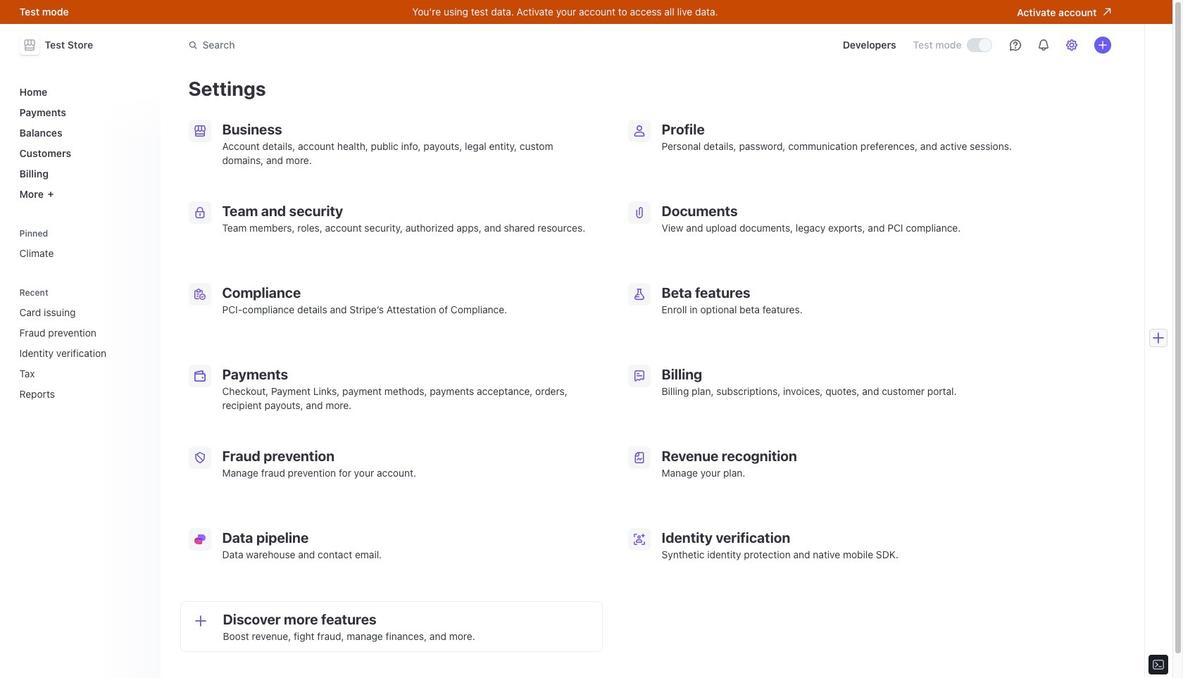 Task type: vqa. For each thing, say whether or not it's contained in the screenshot.
the reader
no



Task type: locate. For each thing, give the bounding box(es) containing it.
clear history image
[[138, 288, 146, 297]]

None search field
[[180, 32, 577, 58]]

2 recent element from the top
[[14, 301, 152, 406]]

core navigation links element
[[14, 80, 152, 206]]

notifications image
[[1038, 39, 1049, 51]]

pinned element
[[14, 224, 152, 265]]

recent element
[[14, 283, 152, 406], [14, 301, 152, 406]]

1 recent element from the top
[[14, 283, 152, 406]]



Task type: describe. For each thing, give the bounding box(es) containing it.
settings image
[[1066, 39, 1078, 51]]

Search text field
[[180, 32, 577, 58]]

Test mode checkbox
[[968, 39, 992, 51]]

edit pins image
[[138, 229, 146, 238]]

help image
[[1010, 39, 1021, 51]]



